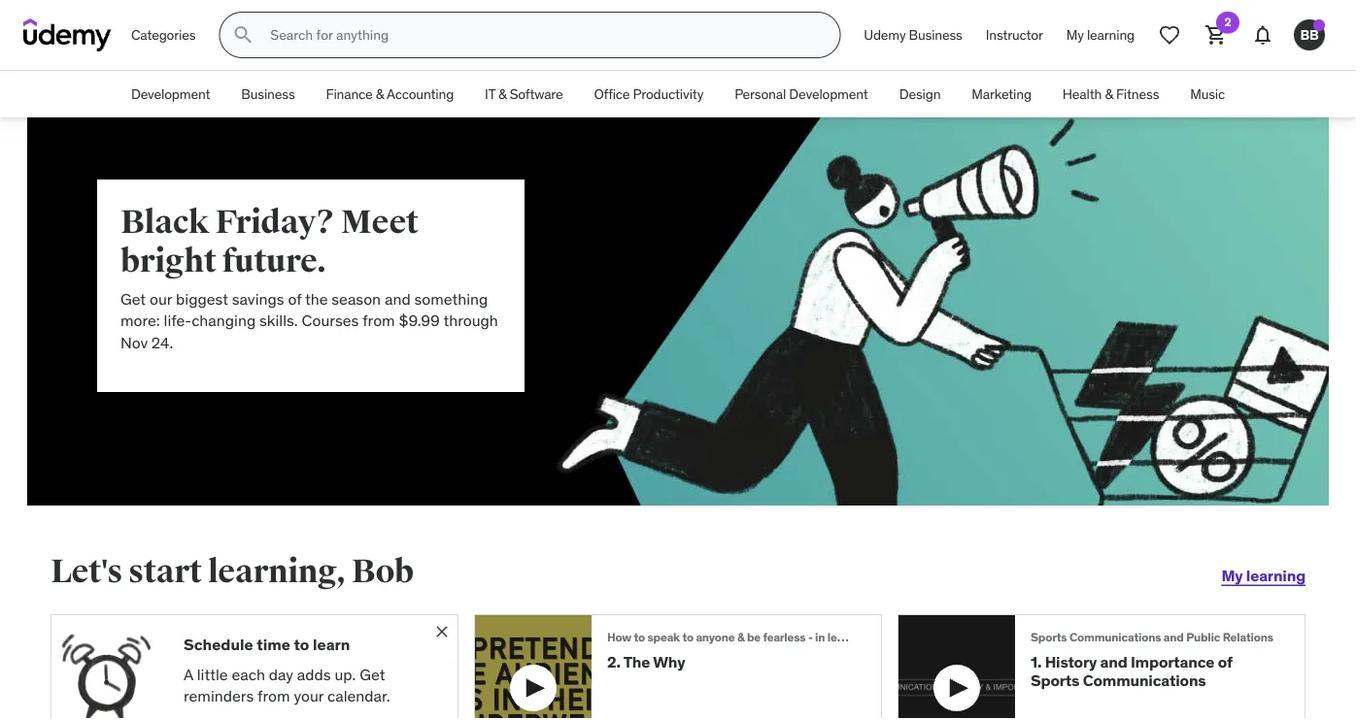 Task type: locate. For each thing, give the bounding box(es) containing it.
it & software link
[[469, 71, 578, 118]]

office productivity link
[[578, 71, 719, 118]]

0 vertical spatial from
[[362, 311, 395, 331]]

get inside black friday? meet bright future. get our biggest savings of the season and something more: life-changing skills. courses from $9.99 through nov 24.
[[120, 289, 146, 309]]

0 vertical spatial and
[[385, 289, 411, 309]]

1 horizontal spatial of
[[1218, 652, 1232, 672]]

0 horizontal spatial to
[[294, 635, 309, 655]]

savings
[[232, 289, 284, 309]]

0 vertical spatial my learning
[[1066, 26, 1135, 43]]

my learning up health & fitness
[[1066, 26, 1135, 43]]

& inside it & software link
[[498, 85, 507, 103]]

1 vertical spatial sports
[[1031, 671, 1079, 691]]

to inside schedule time to learn a little each day adds up. get reminders from your calendar.
[[294, 635, 309, 655]]

submit search image
[[232, 23, 255, 47]]

learning left wishlist icon
[[1087, 26, 1135, 43]]

business down submit search image on the top left of the page
[[241, 85, 295, 103]]

1 vertical spatial from
[[258, 686, 290, 706]]

my learning link up health & fitness
[[1055, 12, 1146, 58]]

of down public
[[1218, 652, 1232, 672]]

and
[[385, 289, 411, 309], [1164, 630, 1184, 645], [1100, 652, 1127, 672]]

2 link
[[1193, 12, 1240, 58]]

0 vertical spatial learning
[[1087, 26, 1135, 43]]

season
[[332, 289, 381, 309]]

my learning
[[1066, 26, 1135, 43], [1221, 566, 1306, 586]]

business right udemy
[[909, 26, 962, 43]]

speak
[[647, 630, 680, 645]]

black friday? meet bright future. get our biggest savings of the season and something more: life-changing skills. courses from $9.99 through nov 24.
[[120, 202, 498, 352]]

0 horizontal spatial my
[[1066, 26, 1084, 43]]

0 horizontal spatial my learning
[[1066, 26, 1135, 43]]

1 horizontal spatial learning
[[1246, 566, 1306, 586]]

0 horizontal spatial my learning link
[[1055, 12, 1146, 58]]

it & software
[[485, 85, 563, 103]]

0 vertical spatial of
[[288, 289, 301, 309]]

learning
[[1087, 26, 1135, 43], [1246, 566, 1306, 586]]

2 horizontal spatial to
[[682, 630, 694, 645]]

bb
[[1300, 26, 1319, 43]]

1 vertical spatial communications
[[1083, 671, 1206, 691]]

marketing link
[[956, 71, 1047, 118]]

health
[[1063, 85, 1102, 103]]

skills.
[[259, 311, 298, 331]]

get up more:
[[120, 289, 146, 309]]

to right how
[[634, 630, 645, 645]]

office
[[594, 85, 630, 103]]

your
[[294, 686, 324, 706]]

personal development
[[735, 85, 868, 103]]

business
[[909, 26, 962, 43], [241, 85, 295, 103]]

and right history in the right of the page
[[1100, 652, 1127, 672]]

2 horizontal spatial and
[[1164, 630, 1184, 645]]

health & fitness
[[1063, 85, 1159, 103]]

learning,
[[208, 552, 346, 592]]

1 vertical spatial business
[[241, 85, 295, 103]]

$9.99
[[399, 311, 440, 331]]

0 horizontal spatial development
[[131, 85, 210, 103]]

1 vertical spatial and
[[1164, 630, 1184, 645]]

reminders
[[184, 686, 254, 706]]

get
[[120, 289, 146, 309], [360, 665, 385, 685]]

development right personal
[[789, 85, 868, 103]]

1 horizontal spatial from
[[362, 311, 395, 331]]

communications up 1. history and importance of sports communications link
[[1069, 630, 1161, 645]]

0 vertical spatial sports
[[1031, 630, 1067, 645]]

development link
[[116, 71, 226, 118]]

learning up the relations
[[1246, 566, 1306, 586]]

0 horizontal spatial of
[[288, 289, 301, 309]]

business inside udemy business link
[[909, 26, 962, 43]]

min
[[894, 630, 914, 645]]

my
[[1066, 26, 1084, 43], [1221, 566, 1243, 586]]

2 development from the left
[[789, 85, 868, 103]]

& right finance
[[376, 85, 384, 103]]

of
[[288, 289, 301, 309], [1218, 652, 1232, 672]]

from down the season
[[362, 311, 395, 331]]

it
[[485, 85, 495, 103]]

life-
[[164, 311, 191, 331]]

& left "be" on the right
[[737, 630, 745, 645]]

& right health
[[1105, 85, 1113, 103]]

future.
[[222, 241, 326, 281]]

my up health
[[1066, 26, 1084, 43]]

finance & accounting link
[[310, 71, 469, 118]]

24.
[[151, 333, 173, 352]]

1 horizontal spatial get
[[360, 665, 385, 685]]

in
[[815, 630, 825, 645]]

& for fitness
[[1105, 85, 1113, 103]]

friday?
[[215, 202, 335, 242]]

1 horizontal spatial business
[[909, 26, 962, 43]]

design
[[899, 85, 941, 103]]

0 vertical spatial business
[[909, 26, 962, 43]]

1 vertical spatial get
[[360, 665, 385, 685]]

and up $9.99
[[385, 289, 411, 309]]

1 horizontal spatial development
[[789, 85, 868, 103]]

get up calendar.
[[360, 665, 385, 685]]

each
[[232, 665, 265, 685]]

business inside business "link"
[[241, 85, 295, 103]]

of left the at the left top of page
[[288, 289, 301, 309]]

anyone
[[696, 630, 735, 645]]

2 vertical spatial and
[[1100, 652, 1127, 672]]

marketing
[[972, 85, 1031, 103]]

notifications image
[[1251, 23, 1274, 47]]

how
[[607, 630, 631, 645]]

0 horizontal spatial get
[[120, 289, 146, 309]]

bb link
[[1286, 12, 1333, 58]]

to right 'speak'
[[682, 630, 694, 645]]

Search for anything text field
[[266, 18, 816, 51]]

and inside black friday? meet bright future. get our biggest savings of the season and something more: life-changing skills. courses from $9.99 through nov 24.
[[385, 289, 411, 309]]

1 horizontal spatial my learning link
[[1221, 553, 1306, 599]]

my up the relations
[[1221, 566, 1243, 586]]

sports communications and public relations 1. history and importance of sports communications
[[1031, 630, 1273, 691]]

& right "it"
[[498, 85, 507, 103]]

the
[[623, 652, 650, 672]]

1 vertical spatial my learning
[[1221, 566, 1306, 586]]

udemy business link
[[852, 12, 974, 58]]

1 horizontal spatial and
[[1100, 652, 1127, 672]]

& inside finance & accounting link
[[376, 85, 384, 103]]

accounting
[[387, 85, 454, 103]]

& inside health & fitness link
[[1105, 85, 1113, 103]]

0 horizontal spatial from
[[258, 686, 290, 706]]

wishlist image
[[1158, 23, 1181, 47]]

finance
[[326, 85, 373, 103]]

of for relations
[[1218, 652, 1232, 672]]

0 horizontal spatial business
[[241, 85, 295, 103]]

from down day
[[258, 686, 290, 706]]

development
[[131, 85, 210, 103], [789, 85, 868, 103]]

my learning link up the relations
[[1221, 553, 1306, 599]]

from
[[362, 311, 395, 331], [258, 686, 290, 706]]

2. the why link
[[607, 652, 850, 672]]

of inside black friday? meet bright future. get our biggest savings of the season and something more: life-changing skills. courses from $9.99 through nov 24.
[[288, 289, 301, 309]]

1 horizontal spatial my learning
[[1221, 566, 1306, 586]]

-
[[808, 630, 813, 645]]

1 horizontal spatial my
[[1221, 566, 1243, 586]]

my learning up the relations
[[1221, 566, 1306, 586]]

let's start learning, bob
[[51, 552, 414, 592]]

be
[[747, 630, 761, 645]]

communications
[[1069, 630, 1161, 645], [1083, 671, 1206, 691]]

2 sports from the top
[[1031, 671, 1079, 691]]

bright
[[120, 241, 216, 281]]

than
[[851, 630, 876, 645]]

sports
[[1031, 630, 1067, 645], [1031, 671, 1079, 691]]

0 vertical spatial get
[[120, 289, 146, 309]]

1 vertical spatial of
[[1218, 652, 1232, 672]]

0 horizontal spatial and
[[385, 289, 411, 309]]

adds
[[297, 665, 331, 685]]

communications down public
[[1083, 671, 1206, 691]]

from inside schedule time to learn a little each day adds up. get reminders from your calendar.
[[258, 686, 290, 706]]

of inside sports communications and public relations 1. history and importance of sports communications
[[1218, 652, 1232, 672]]

0 horizontal spatial learning
[[1087, 26, 1135, 43]]

and up importance on the right of page
[[1164, 630, 1184, 645]]

to right time
[[294, 635, 309, 655]]

my learning link
[[1055, 12, 1146, 58], [1221, 553, 1306, 599]]

to
[[634, 630, 645, 645], [682, 630, 694, 645], [294, 635, 309, 655]]

development down 'categories' dropdown button
[[131, 85, 210, 103]]

why
[[653, 652, 685, 672]]



Task type: describe. For each thing, give the bounding box(es) containing it.
nov
[[120, 333, 148, 352]]

1 vertical spatial learning
[[1246, 566, 1306, 586]]

learn
[[313, 635, 350, 655]]

history
[[1045, 652, 1097, 672]]

let's
[[51, 552, 122, 592]]

categories button
[[119, 12, 207, 58]]

fearless
[[763, 630, 806, 645]]

& for software
[[498, 85, 507, 103]]

time
[[257, 635, 290, 655]]

1 sports from the top
[[1031, 630, 1067, 645]]

get inside schedule time to learn a little each day adds up. get reminders from your calendar.
[[360, 665, 385, 685]]

instructor
[[986, 26, 1043, 43]]

design link
[[884, 71, 956, 118]]

1. history and importance of sports communications link
[[1031, 652, 1274, 691]]

biggest
[[176, 289, 228, 309]]

fitness
[[1116, 85, 1159, 103]]

changing
[[191, 311, 256, 331]]

black
[[120, 202, 209, 242]]

my learning for topmost "my learning" link
[[1066, 26, 1135, 43]]

business link
[[226, 71, 310, 118]]

of for future.
[[288, 289, 301, 309]]

finance & accounting
[[326, 85, 454, 103]]

a
[[184, 665, 193, 685]]

categories
[[131, 26, 196, 43]]

more:
[[120, 311, 160, 331]]

udemy
[[864, 26, 906, 43]]

0 vertical spatial my
[[1066, 26, 1084, 43]]

day
[[269, 665, 293, 685]]

the
[[305, 289, 328, 309]]

& inside how to speak to anyone & be fearless - in less than 55 min 2. the why
[[737, 630, 745, 645]]

productivity
[[633, 85, 703, 103]]

software
[[510, 85, 563, 103]]

little
[[197, 665, 228, 685]]

55
[[878, 630, 891, 645]]

udemy business
[[864, 26, 962, 43]]

2
[[1224, 15, 1231, 30]]

schedule time to learn a little each day adds up. get reminders from your calendar.
[[184, 635, 390, 706]]

1.
[[1031, 652, 1042, 672]]

personal development link
[[719, 71, 884, 118]]

1 development from the left
[[131, 85, 210, 103]]

courses
[[302, 311, 359, 331]]

through
[[443, 311, 498, 331]]

shopping cart with 2 items image
[[1205, 23, 1228, 47]]

public
[[1186, 630, 1220, 645]]

my learning for the bottommost "my learning" link
[[1221, 566, 1306, 586]]

from inside black friday? meet bright future. get our biggest savings of the season and something more: life-changing skills. courses from $9.99 through nov 24.
[[362, 311, 395, 331]]

start
[[128, 552, 202, 592]]

1 vertical spatial my
[[1221, 566, 1243, 586]]

1 vertical spatial my learning link
[[1221, 553, 1306, 599]]

& for accounting
[[376, 85, 384, 103]]

our
[[150, 289, 172, 309]]

instructor link
[[974, 12, 1055, 58]]

bob
[[351, 552, 414, 592]]

up.
[[335, 665, 356, 685]]

health & fitness link
[[1047, 71, 1175, 118]]

schedule
[[184, 635, 253, 655]]

calendar.
[[327, 686, 390, 706]]

less
[[827, 630, 849, 645]]

you have alerts image
[[1313, 19, 1325, 31]]

personal
[[735, 85, 786, 103]]

how to speak to anyone & be fearless - in less than 55 min 2. the why
[[607, 630, 914, 672]]

something
[[414, 289, 488, 309]]

0 vertical spatial communications
[[1069, 630, 1161, 645]]

importance
[[1131, 652, 1215, 672]]

music link
[[1175, 71, 1240, 118]]

0 vertical spatial my learning link
[[1055, 12, 1146, 58]]

2.
[[607, 652, 620, 672]]

1 horizontal spatial to
[[634, 630, 645, 645]]

meet
[[341, 202, 419, 242]]

office productivity
[[594, 85, 703, 103]]

music
[[1190, 85, 1225, 103]]

udemy image
[[23, 18, 112, 51]]

close image
[[432, 623, 452, 642]]

relations
[[1223, 630, 1273, 645]]



Task type: vqa. For each thing, say whether or not it's contained in the screenshot.
Bob
yes



